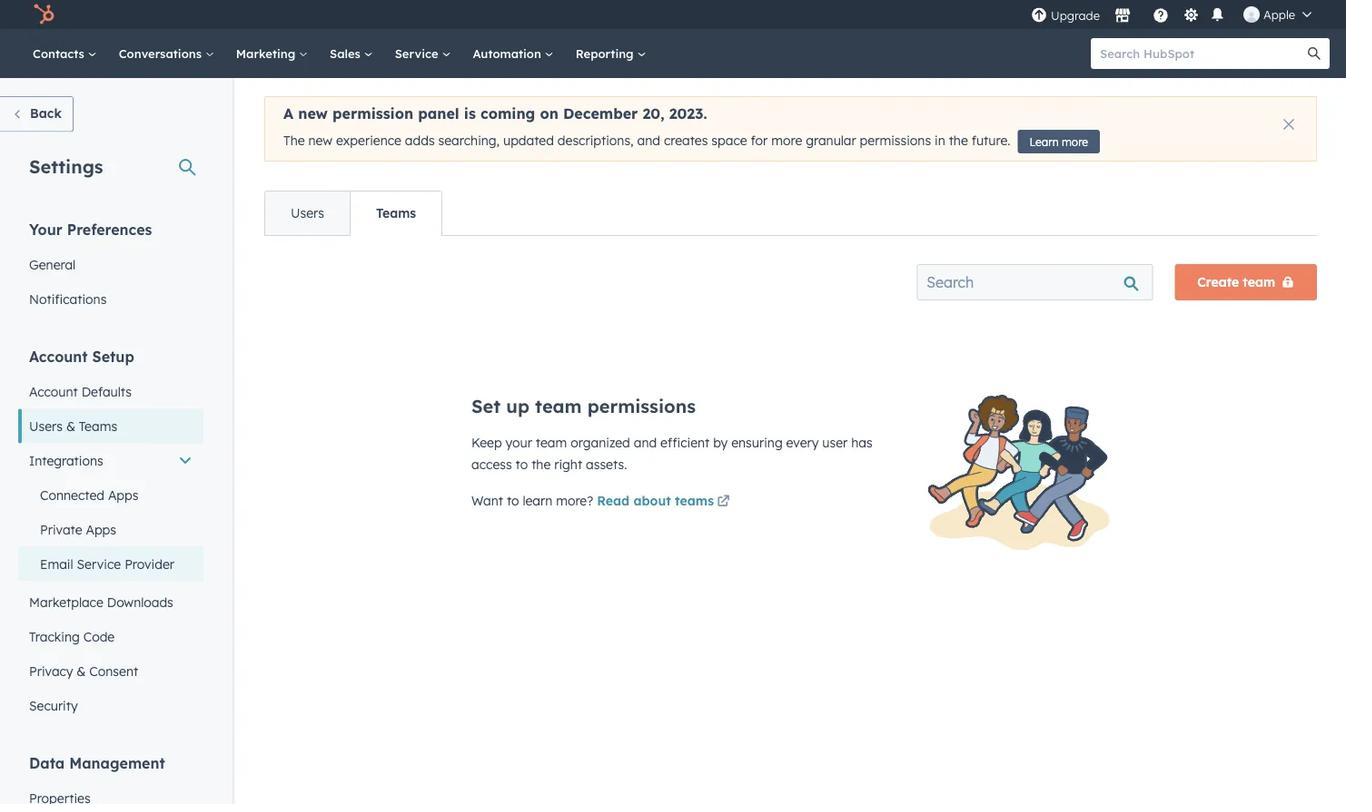 Task type: vqa. For each thing, say whether or not it's contained in the screenshot.
MARKETING link
yes



Task type: describe. For each thing, give the bounding box(es) containing it.
about
[[633, 493, 671, 509]]

provider
[[125, 556, 174, 572]]

1 horizontal spatial more
[[1062, 135, 1088, 149]]

read
[[597, 493, 630, 509]]

hubspot link
[[22, 4, 68, 25]]

your
[[505, 435, 532, 451]]

settings image
[[1183, 8, 1199, 24]]

notifications link
[[18, 282, 203, 317]]

search image
[[1308, 47, 1321, 60]]

set
[[471, 395, 501, 418]]

0 horizontal spatial more
[[771, 132, 802, 148]]

has
[[851, 435, 873, 451]]

marketplace downloads link
[[18, 585, 203, 620]]

2023.
[[669, 104, 707, 123]]

& for privacy
[[77, 663, 86, 679]]

december
[[563, 104, 638, 123]]

private
[[40, 522, 82, 538]]

and inside a new permission panel is coming on december 20, 2023. alert
[[637, 132, 660, 148]]

settings link
[[1180, 5, 1203, 24]]

learn more link
[[1018, 130, 1100, 153]]

1 vertical spatial to
[[507, 493, 519, 509]]

link opens in a new window image inside read about teams link
[[717, 496, 730, 509]]

Search HubSpot search field
[[1091, 38, 1313, 69]]

new for a
[[298, 104, 328, 123]]

security link
[[18, 689, 203, 723]]

marketplaces button
[[1104, 0, 1142, 29]]

efficient
[[660, 435, 710, 451]]

help image
[[1153, 8, 1169, 25]]

up
[[506, 395, 529, 418]]

organized
[[571, 435, 630, 451]]

preferences
[[67, 220, 152, 238]]

user
[[822, 435, 848, 451]]

close image
[[1283, 119, 1294, 130]]

tracking code
[[29, 629, 115, 645]]

20,
[[643, 104, 665, 123]]

data
[[29, 754, 65, 772]]

team for organized
[[536, 435, 567, 451]]

conversations
[[119, 46, 205, 61]]

permissions inside a new permission panel is coming on december 20, 2023. alert
[[860, 132, 931, 148]]

adds
[[405, 132, 435, 148]]

back
[[30, 105, 62, 121]]

email
[[40, 556, 73, 572]]

downloads
[[107, 594, 173, 610]]

Search search field
[[917, 264, 1153, 301]]

settings
[[29, 155, 103, 178]]

learn
[[1029, 135, 1059, 149]]

keep
[[471, 435, 502, 451]]

to inside keep your team organized and efficient by ensuring every user has access to the right assets.
[[516, 457, 528, 473]]

account setup element
[[18, 347, 203, 723]]

automation link
[[462, 29, 565, 78]]

account defaults link
[[18, 375, 203, 409]]

account setup
[[29, 347, 134, 366]]

apps for private apps
[[86, 522, 116, 538]]

apps for connected apps
[[108, 487, 138, 503]]

teams inside navigation
[[376, 205, 416, 221]]

teams link
[[350, 192, 442, 235]]

more?
[[556, 493, 593, 509]]

assets.
[[586, 457, 627, 473]]

your
[[29, 220, 62, 238]]

search button
[[1299, 38, 1330, 69]]

tracking code link
[[18, 620, 203, 654]]

apple button
[[1232, 0, 1322, 29]]

account for account setup
[[29, 347, 88, 366]]

back link
[[0, 96, 73, 132]]

contacts
[[33, 46, 88, 61]]

the
[[283, 132, 305, 148]]

notifications
[[29, 291, 107, 307]]

updated
[[503, 132, 554, 148]]

teams
[[675, 493, 714, 509]]

navigation containing users
[[264, 191, 442, 236]]

general link
[[18, 248, 203, 282]]

searching,
[[438, 132, 500, 148]]

integrations
[[29, 453, 103, 469]]

upgrade image
[[1031, 8, 1047, 24]]

connected apps
[[40, 487, 138, 503]]

management
[[69, 754, 165, 772]]

ensuring
[[731, 435, 783, 451]]

teams inside account setup element
[[79, 418, 117, 434]]

users & teams link
[[18, 409, 203, 444]]

tracking
[[29, 629, 80, 645]]

coming
[[480, 104, 535, 123]]

notifications button
[[1206, 5, 1229, 24]]



Task type: locate. For each thing, give the bounding box(es) containing it.
every
[[786, 435, 819, 451]]

1 vertical spatial permissions
[[587, 395, 696, 418]]

reporting link
[[565, 29, 657, 78]]

1 vertical spatial &
[[77, 663, 86, 679]]

more right learn at the right
[[1062, 135, 1088, 149]]

and inside keep your team organized and efficient by ensuring every user has access to the right assets.
[[634, 435, 657, 451]]

private apps link
[[18, 513, 203, 547]]

to
[[516, 457, 528, 473], [507, 493, 519, 509]]

space
[[711, 132, 747, 148]]

menu containing apple
[[1029, 0, 1324, 29]]

new
[[298, 104, 328, 123], [308, 132, 332, 148]]

users for users
[[291, 205, 324, 221]]

reporting
[[576, 46, 637, 61]]

read about teams link
[[597, 492, 733, 514]]

privacy & consent
[[29, 663, 138, 679]]

users up integrations
[[29, 418, 63, 434]]

service down the private apps link
[[77, 556, 121, 572]]

apple lee image
[[1243, 6, 1260, 23]]

0 vertical spatial &
[[66, 418, 75, 434]]

0 horizontal spatial permissions
[[587, 395, 696, 418]]

create team button
[[1175, 264, 1317, 301]]

0 horizontal spatial the
[[531, 457, 551, 473]]

1 vertical spatial account
[[29, 384, 78, 400]]

team inside keep your team organized and efficient by ensuring every user has access to the right assets.
[[536, 435, 567, 451]]

1 horizontal spatial teams
[[376, 205, 416, 221]]

sales link
[[319, 29, 384, 78]]

1 horizontal spatial &
[[77, 663, 86, 679]]

right
[[554, 457, 582, 473]]

apps down integrations dropdown button
[[108, 487, 138, 503]]

permission
[[332, 104, 413, 123]]

the inside a new permission panel is coming on december 20, 2023. alert
[[949, 132, 968, 148]]

your preferences
[[29, 220, 152, 238]]

users
[[291, 205, 324, 221], [29, 418, 63, 434]]

data management element
[[18, 753, 203, 805]]

and left efficient
[[634, 435, 657, 451]]

1 vertical spatial and
[[634, 435, 657, 451]]

to down your
[[516, 457, 528, 473]]

0 vertical spatial teams
[[376, 205, 416, 221]]

users down the
[[291, 205, 324, 221]]

new for the
[[308, 132, 332, 148]]

the right in
[[949, 132, 968, 148]]

teams
[[376, 205, 416, 221], [79, 418, 117, 434]]

your preferences element
[[18, 219, 203, 317]]

is
[[464, 104, 476, 123]]

0 horizontal spatial teams
[[79, 418, 117, 434]]

learn more
[[1029, 135, 1088, 149]]

& up integrations
[[66, 418, 75, 434]]

teams down defaults
[[79, 418, 117, 434]]

want to learn more?
[[471, 493, 597, 509]]

0 vertical spatial apps
[[108, 487, 138, 503]]

0 horizontal spatial &
[[66, 418, 75, 434]]

permissions left in
[[860, 132, 931, 148]]

code
[[83, 629, 115, 645]]

want
[[471, 493, 503, 509]]

0 vertical spatial new
[[298, 104, 328, 123]]

email service provider link
[[18, 547, 203, 582]]

0 vertical spatial permissions
[[860, 132, 931, 148]]

general
[[29, 257, 76, 272]]

team up right
[[536, 435, 567, 451]]

account up account defaults
[[29, 347, 88, 366]]

account
[[29, 347, 88, 366], [29, 384, 78, 400]]

create
[[1197, 274, 1239, 290]]

granular
[[806, 132, 856, 148]]

on
[[540, 104, 558, 123]]

account for account defaults
[[29, 384, 78, 400]]

users for users & teams
[[29, 418, 63, 434]]

setup
[[92, 347, 134, 366]]

navigation
[[264, 191, 442, 236]]

a new permission panel is coming on december 20, 2023. alert
[[264, 96, 1317, 162]]

0 horizontal spatial service
[[77, 556, 121, 572]]

teams down adds
[[376, 205, 416, 221]]

1 vertical spatial new
[[308, 132, 332, 148]]

for
[[751, 132, 768, 148]]

data management
[[29, 754, 165, 772]]

1 vertical spatial the
[[531, 457, 551, 473]]

to left learn
[[507, 493, 519, 509]]

1 vertical spatial service
[[77, 556, 121, 572]]

set up team permissions
[[471, 395, 696, 418]]

team
[[1243, 274, 1275, 290], [535, 395, 582, 418], [536, 435, 567, 451]]

link opens in a new window image
[[717, 492, 730, 514], [717, 496, 730, 509]]

0 vertical spatial to
[[516, 457, 528, 473]]

users inside users link
[[291, 205, 324, 221]]

users link
[[265, 192, 350, 235]]

1 horizontal spatial the
[[949, 132, 968, 148]]

marketplace downloads
[[29, 594, 173, 610]]

1 vertical spatial apps
[[86, 522, 116, 538]]

1 horizontal spatial service
[[395, 46, 442, 61]]

0 vertical spatial service
[[395, 46, 442, 61]]

0 vertical spatial the
[[949, 132, 968, 148]]

1 vertical spatial team
[[535, 395, 582, 418]]

learn
[[523, 493, 552, 509]]

create team
[[1197, 274, 1275, 290]]

the inside keep your team organized and efficient by ensuring every user has access to the right assets.
[[531, 457, 551, 473]]

1 vertical spatial teams
[[79, 418, 117, 434]]

account defaults
[[29, 384, 132, 400]]

a
[[283, 104, 293, 123]]

1 horizontal spatial users
[[291, 205, 324, 221]]

team for permissions
[[535, 395, 582, 418]]

connected
[[40, 487, 104, 503]]

new right the
[[308, 132, 332, 148]]

1 horizontal spatial permissions
[[860, 132, 931, 148]]

automation
[[473, 46, 545, 61]]

team right create
[[1243, 274, 1275, 290]]

1 vertical spatial users
[[29, 418, 63, 434]]

0 horizontal spatial users
[[29, 418, 63, 434]]

defaults
[[81, 384, 132, 400]]

the left right
[[531, 457, 551, 473]]

hubspot image
[[33, 4, 54, 25]]

2 account from the top
[[29, 384, 78, 400]]

&
[[66, 418, 75, 434], [77, 663, 86, 679]]

permissions
[[860, 132, 931, 148], [587, 395, 696, 418]]

more right for
[[771, 132, 802, 148]]

1 account from the top
[[29, 347, 88, 366]]

experience
[[336, 132, 401, 148]]

the
[[949, 132, 968, 148], [531, 457, 551, 473]]

marketing link
[[225, 29, 319, 78]]

access
[[471, 457, 512, 473]]

a new permission panel is coming on december 20, 2023.
[[283, 104, 707, 123]]

& for users
[[66, 418, 75, 434]]

future.
[[972, 132, 1010, 148]]

account up users & teams
[[29, 384, 78, 400]]

marketplace
[[29, 594, 103, 610]]

contacts link
[[22, 29, 108, 78]]

menu
[[1029, 0, 1324, 29]]

integrations button
[[18, 444, 203, 478]]

consent
[[89, 663, 138, 679]]

2 link opens in a new window image from the top
[[717, 496, 730, 509]]

privacy
[[29, 663, 73, 679]]

0 vertical spatial account
[[29, 347, 88, 366]]

connected apps link
[[18, 478, 203, 513]]

permissions up organized
[[587, 395, 696, 418]]

more
[[771, 132, 802, 148], [1062, 135, 1088, 149]]

the new experience adds searching, updated descriptions, and creates space for more granular permissions in the future.
[[283, 132, 1010, 148]]

read about teams
[[597, 493, 714, 509]]

creates
[[664, 132, 708, 148]]

notifications image
[[1209, 8, 1226, 24]]

conversations link
[[108, 29, 225, 78]]

0 vertical spatial users
[[291, 205, 324, 221]]

0 vertical spatial and
[[637, 132, 660, 148]]

and down 20, on the top
[[637, 132, 660, 148]]

service up the panel
[[395, 46, 442, 61]]

users & teams
[[29, 418, 117, 434]]

team inside button
[[1243, 274, 1275, 290]]

keep your team organized and efficient by ensuring every user has access to the right assets.
[[471, 435, 873, 473]]

& right the privacy
[[77, 663, 86, 679]]

apps up email service provider
[[86, 522, 116, 538]]

marketplaces image
[[1114, 8, 1131, 25]]

service link
[[384, 29, 462, 78]]

2 vertical spatial team
[[536, 435, 567, 451]]

email service provider
[[40, 556, 174, 572]]

upgrade
[[1051, 8, 1100, 23]]

marketing
[[236, 46, 299, 61]]

new right a
[[298, 104, 328, 123]]

private apps
[[40, 522, 116, 538]]

0 vertical spatial team
[[1243, 274, 1275, 290]]

users inside users & teams link
[[29, 418, 63, 434]]

security
[[29, 698, 78, 714]]

1 link opens in a new window image from the top
[[717, 492, 730, 514]]

team right up
[[535, 395, 582, 418]]

panel
[[418, 104, 459, 123]]

service inside account setup element
[[77, 556, 121, 572]]



